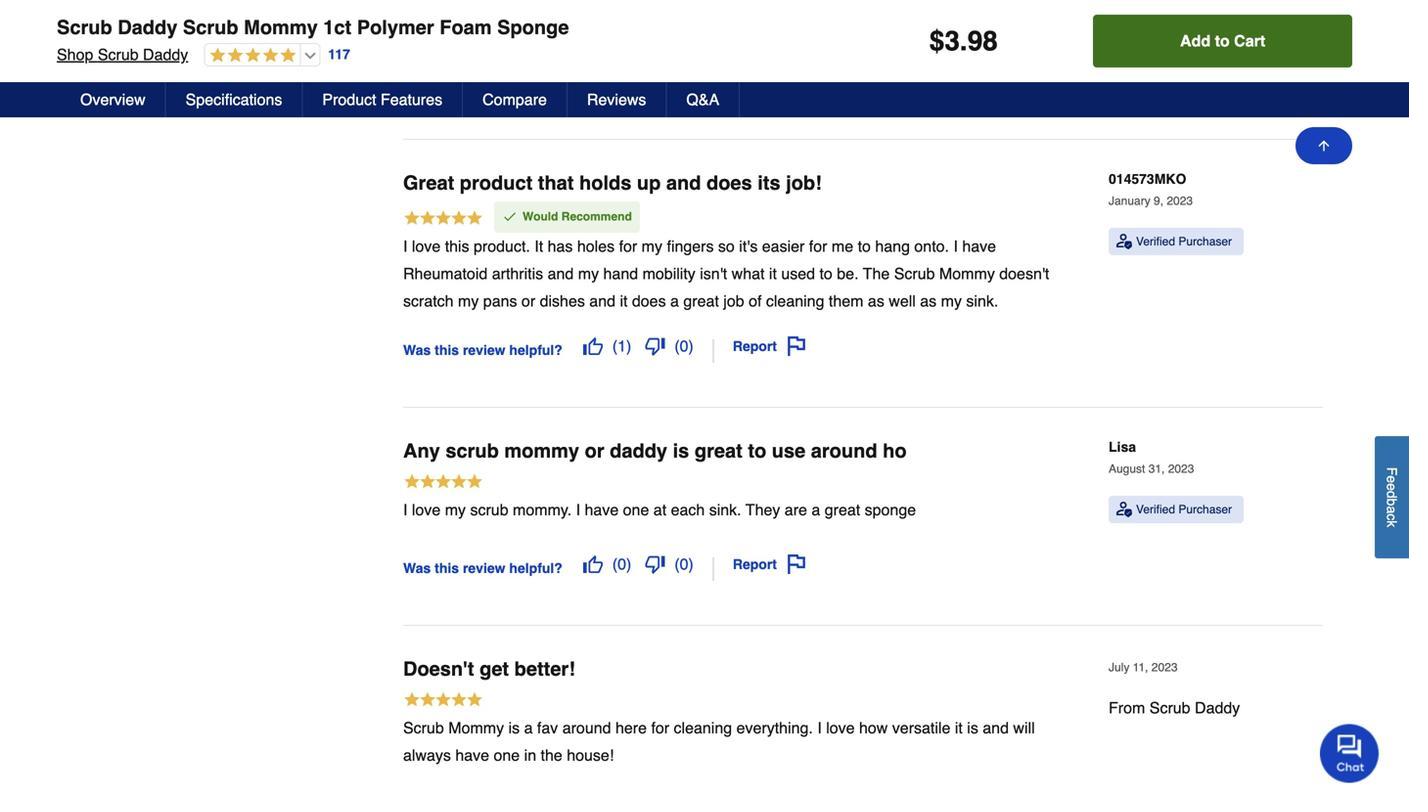 Task type: vqa. For each thing, say whether or not it's contained in the screenshot.
the middle it
yes



Task type: locate. For each thing, give the bounding box(es) containing it.
2 vertical spatial report button
[[726, 548, 813, 581]]

have
[[962, 237, 996, 255], [585, 501, 619, 519], [455, 747, 489, 765]]

as right well
[[920, 292, 937, 310]]

1 vertical spatial does
[[632, 292, 666, 310]]

1 thumb down image from the top
[[645, 69, 665, 88]]

0 vertical spatial sink.
[[966, 292, 999, 310]]

0 vertical spatial love
[[412, 237, 441, 255]]

0 horizontal spatial sink.
[[709, 501, 742, 519]]

clean
[[665, 19, 703, 37]]

0 horizontal spatial one
[[494, 747, 520, 765]]

love left how
[[826, 719, 855, 737]]

2 thumb down image from the top
[[645, 555, 665, 574]]

it inside the scrub mommy is a fav around here for cleaning everything. i love how versatile it is and will always have one in the house!
[[955, 719, 963, 737]]

0 vertical spatial 5 stars image
[[403, 209, 484, 230]]

0 horizontal spatial have
[[455, 747, 489, 765]]

0 vertical spatial or
[[522, 292, 536, 310]]

it
[[769, 265, 777, 283], [620, 292, 628, 310], [955, 719, 963, 737]]

0 vertical spatial verified purchaser
[[1136, 17, 1232, 30]]

1 vertical spatial report
[[733, 338, 777, 354]]

2 verified purchaser icon image from the top
[[1117, 502, 1132, 518]]

each
[[671, 501, 705, 519]]

e up b
[[1384, 483, 1400, 491]]

2 was this review helpful? from the top
[[403, 343, 563, 358]]

doesn't get better!
[[403, 658, 575, 681]]

add to cart button
[[1094, 15, 1353, 68]]

charm
[[489, 19, 533, 37]]

) right thumb down image
[[689, 337, 694, 355]]

scrub up 'shop'
[[57, 16, 112, 39]]

5 stars image down any
[[403, 473, 484, 494]]

1 5 stars image from the top
[[403, 209, 484, 230]]

flag image down jewel
[[787, 69, 806, 88]]

product.
[[474, 237, 530, 255]]

1 report from the top
[[733, 71, 777, 86]]

2 vertical spatial love
[[826, 719, 855, 737]]

great inside i love this product.  it has holes for my fingers so it's easier for me to hang onto.  i have rheumatoid arthritis and my hand mobility isn't what it used to be.  the scrub mommy doesn't scratch my pans or dishes and it does a great job of cleaning them as well as my sink.
[[684, 292, 719, 310]]

the
[[541, 747, 563, 765]]

have up thumb up image
[[585, 501, 619, 519]]

0 vertical spatial helpful?
[[509, 75, 563, 90]]

1 vertical spatial thumb down image
[[645, 555, 665, 574]]

1 thumb up image from the top
[[583, 69, 603, 88]]

report down the 'they'
[[733, 557, 777, 572]]

2023 right 9,
[[1167, 194, 1193, 208]]

3 report button from the top
[[726, 548, 813, 581]]

my right well
[[941, 292, 962, 310]]

0 vertical spatial thumb up image
[[583, 69, 603, 88]]

have right always on the left bottom
[[455, 747, 489, 765]]

2 horizontal spatial mommy
[[940, 265, 995, 283]]

1 vertical spatial or
[[585, 440, 605, 462]]

( 0 )
[[612, 69, 632, 87], [675, 69, 694, 87], [675, 337, 694, 355], [612, 555, 632, 573], [675, 555, 694, 573]]

report button for its
[[726, 330, 813, 363]]

was this review helpful? down pans
[[403, 343, 563, 358]]

thumb up image
[[583, 69, 603, 88], [583, 337, 603, 356]]

product features
[[322, 91, 443, 109]]

2 report from the top
[[733, 338, 777, 354]]

here
[[616, 719, 647, 737]]

i right onto.
[[954, 237, 958, 255]]

does inside i love this product.  it has holes for my fingers so it's easier for me to hang onto.  i have rheumatoid arthritis and my hand mobility isn't what it used to be.  the scrub mommy doesn't scratch my pans or dishes and it does a great job of cleaning them as well as my sink.
[[632, 292, 666, 310]]

lisa
[[1109, 439, 1136, 455]]

have for i
[[962, 237, 996, 255]]

1 vertical spatial around
[[563, 719, 611, 737]]

purchaser for any scrub mommy or daddy is great to use around ho
[[1179, 503, 1232, 517]]

report button for to
[[726, 548, 813, 581]]

thumb up image for ( 1 )
[[583, 337, 603, 356]]

b
[[1384, 499, 1400, 506]]

2 review from the top
[[463, 343, 506, 358]]

thumb down image
[[645, 69, 665, 88], [645, 555, 665, 574]]

0
[[618, 69, 626, 87], [680, 69, 689, 87], [680, 337, 689, 355], [618, 555, 626, 573], [680, 555, 689, 573]]

1 horizontal spatial cleaning
[[766, 292, 825, 310]]

1 horizontal spatial have
[[585, 501, 619, 519]]

great right jewel
[[845, 19, 881, 37]]

( left thumb down image
[[612, 337, 618, 355]]

0 vertical spatial verified
[[1136, 17, 1176, 30]]

was
[[403, 75, 431, 90], [403, 343, 431, 358], [403, 561, 431, 576]]

or left the 'daddy'
[[585, 440, 605, 462]]

0 vertical spatial up
[[707, 19, 724, 37]]

mommy down onto.
[[940, 265, 995, 283]]

sink. right well
[[966, 292, 999, 310]]

purchaser down 014573mko january 9, 2023
[[1179, 235, 1232, 249]]

0 vertical spatial mommy
[[244, 16, 318, 39]]

the
[[863, 265, 890, 283]]

this inside i love this product.  it has holes for my fingers so it's easier for me to hang onto.  i have rheumatoid arthritis and my hand mobility isn't what it used to be.  the scrub mommy doesn't scratch my pans or dishes and it does a great job of cleaning them as well as my sink.
[[445, 237, 469, 255]]

was this review helpful? up the 'compare'
[[403, 75, 563, 90]]

report left flag icon
[[733, 338, 777, 354]]

have inside the scrub mommy is a fav around here for cleaning everything. i love how versatile it is and will always have one in the house!
[[455, 747, 489, 765]]

3 verified from the top
[[1136, 503, 1176, 517]]

verified purchaser icon image for any scrub mommy or daddy is great to use around ho
[[1117, 502, 1132, 518]]

or
[[522, 292, 536, 310], [585, 440, 605, 462]]

2 e from the top
[[1384, 483, 1400, 491]]

was this review helpful? down mommy.
[[403, 561, 563, 576]]

i right mommy.
[[576, 501, 580, 519]]

easier
[[762, 237, 805, 255]]

0 vertical spatial review
[[463, 75, 506, 90]]

2 vertical spatial it
[[955, 719, 963, 737]]

i love my scrub mommy. i have one at each sink. they are a great sponge
[[403, 501, 916, 519]]

a inside button
[[1384, 506, 1400, 514]]

2 thumb up image from the top
[[583, 337, 603, 356]]

cleaning inside i love this product.  it has holes for my fingers so it's easier for me to hang onto.  i have rheumatoid arthritis and my hand mobility isn't what it used to be.  the scrub mommy doesn't scratch my pans or dishes and it does a great job of cleaning them as well as my sink.
[[766, 292, 825, 310]]

2023 for any scrub mommy or daddy is great to use around ho
[[1168, 462, 1195, 476]]

0 vertical spatial scrub
[[446, 440, 499, 462]]

have for always
[[455, 747, 489, 765]]

2 vertical spatial verified purchaser
[[1136, 503, 1232, 517]]

around left ho
[[811, 440, 878, 462]]

) up reviews
[[626, 69, 632, 87]]

1 vertical spatial it
[[620, 292, 628, 310]]

sponge
[[865, 501, 916, 519]]

1 horizontal spatial it
[[769, 265, 777, 283]]

does down mobility on the top
[[632, 292, 666, 310]]

flag image
[[787, 69, 806, 88], [787, 555, 806, 574]]

2 vertical spatial 2023
[[1152, 661, 1178, 675]]

2023 inside 014573mko january 9, 2023
[[1167, 194, 1193, 208]]

5 stars image down the 'doesn't'
[[403, 691, 484, 712]]

0 up q&a
[[680, 69, 689, 87]]

this
[[761, 19, 785, 37], [435, 75, 459, 90], [445, 237, 469, 255], [435, 343, 459, 358], [435, 561, 459, 576]]

2 vertical spatial review
[[463, 561, 506, 576]]

as left well
[[868, 292, 885, 310]]

up
[[707, 19, 724, 37], [637, 172, 661, 194]]

around up the house!
[[563, 719, 611, 737]]

dishes
[[540, 292, 585, 310]]

2 vertical spatial report
[[733, 557, 777, 572]]

0 horizontal spatial as
[[868, 292, 885, 310]]

everything.
[[737, 719, 813, 737]]

2 vertical spatial was this review helpful?
[[403, 561, 563, 576]]

1 vertical spatial flag image
[[787, 555, 806, 574]]

2 vertical spatial mommy
[[449, 719, 504, 737]]

5 stars image
[[403, 209, 484, 230], [403, 473, 484, 494], [403, 691, 484, 712]]

2 purchaser from the top
[[1179, 235, 1232, 249]]

one inside the scrub mommy is a fav around here for cleaning everything. i love how versatile it is and will always have one in the house!
[[494, 747, 520, 765]]

to right add
[[1215, 32, 1230, 50]]

scrub up always on the left bottom
[[403, 719, 444, 737]]

2023 right the 11, on the right of page
[[1152, 661, 1178, 675]]

thumb down image down i love my scrub mommy. i have one at each sink. they are a great sponge
[[645, 555, 665, 574]]

3 purchaser from the top
[[1179, 503, 1232, 517]]

cleaning inside the scrub mommy is a fav around here for cleaning everything. i love how versatile it is and will always have one in the house!
[[674, 719, 732, 737]]

love
[[412, 237, 441, 255], [412, 501, 441, 519], [826, 719, 855, 737]]

1 vertical spatial love
[[412, 501, 441, 519]]

1 vertical spatial one
[[494, 747, 520, 765]]

2 horizontal spatial it
[[955, 719, 963, 737]]

0 vertical spatial flag image
[[787, 69, 806, 88]]

2 vertical spatial daddy
[[1195, 699, 1240, 717]]

to right me
[[858, 237, 871, 255]]

my
[[642, 237, 663, 255], [578, 265, 599, 283], [458, 292, 479, 310], [941, 292, 962, 310], [445, 501, 466, 519]]

2 report button from the top
[[726, 330, 813, 363]]

a up k
[[1384, 506, 1400, 514]]

verified purchaser
[[1136, 17, 1232, 30], [1136, 235, 1232, 249], [1136, 503, 1232, 517]]

( 0 ) for verified purchaser
[[675, 69, 694, 87]]

.
[[960, 25, 968, 57]]

2 vertical spatial verified
[[1136, 503, 1176, 517]]

0 vertical spatial report button
[[726, 62, 813, 95]]

0 vertical spatial report
[[733, 71, 777, 86]]

$
[[930, 25, 945, 57]]

3 verified purchaser from the top
[[1136, 503, 1232, 517]]

0 right thumb down image
[[680, 337, 689, 355]]

cleaning right the "here"
[[674, 719, 732, 737]]

3 was this review helpful? from the top
[[403, 561, 563, 576]]

2 flag image from the top
[[787, 555, 806, 574]]

for inside the scrub mommy is a fav around here for cleaning everything. i love how versatile it is and will always have one in the house!
[[651, 719, 670, 737]]

2 verified purchaser from the top
[[1136, 235, 1232, 249]]

verified purchaser icon image down august
[[1117, 502, 1132, 518]]

one
[[623, 501, 649, 519], [494, 747, 520, 765]]

mommy up 4.9 stars image
[[244, 16, 318, 39]]

2 vertical spatial 5 stars image
[[403, 691, 484, 712]]

2 verified from the top
[[1136, 235, 1176, 249]]

rheumatoid
[[403, 265, 488, 283]]

purchaser for great product that holds up and does its job!
[[1179, 235, 1232, 249]]

sponge
[[497, 16, 569, 39]]

and down hand
[[590, 292, 616, 310]]

sink. inside i love this product.  it has holes for my fingers so it's easier for me to hang onto.  i have rheumatoid arthritis and my hand mobility isn't what it used to be.  the scrub mommy doesn't scratch my pans or dishes and it does a great job of cleaning them as well as my sink.
[[966, 292, 999, 310]]

was for any scrub mommy or daddy is great to use around ho
[[403, 561, 431, 576]]

love down any
[[412, 501, 441, 519]]

this for verified purchaser
[[435, 75, 459, 90]]

purchaser down lisa august 31, 2023
[[1179, 503, 1232, 517]]

0 vertical spatial verified purchaser icon image
[[1117, 234, 1132, 250]]

love up rheumatoid
[[412, 237, 441, 255]]

1 horizontal spatial does
[[707, 172, 752, 194]]

1 vertical spatial report button
[[726, 330, 813, 363]]

1 vertical spatial review
[[463, 343, 506, 358]]

2 helpful? from the top
[[509, 343, 563, 358]]

daddy right from
[[1195, 699, 1240, 717]]

0 vertical spatial purchaser
[[1179, 17, 1232, 30]]

up left "with"
[[707, 19, 724, 37]]

0 right thumb up image
[[618, 555, 626, 573]]

or right pans
[[522, 292, 536, 310]]

a down mobility on the top
[[670, 292, 679, 310]]

$ 3 . 98
[[930, 25, 998, 57]]

1 vertical spatial cleaning
[[674, 719, 732, 737]]

mommy.
[[513, 501, 572, 519]]

fav
[[537, 719, 558, 737]]

( right thumb up image
[[612, 555, 618, 573]]

report button down 'of' at the top
[[726, 330, 813, 363]]

5 stars image for great
[[403, 209, 484, 230]]

one left at
[[623, 501, 649, 519]]

2 horizontal spatial have
[[962, 237, 996, 255]]

scrub right any
[[446, 440, 499, 462]]

verified purchaser down 9,
[[1136, 235, 1232, 249]]

have right onto.
[[962, 237, 996, 255]]

0 vertical spatial have
[[962, 237, 996, 255]]

2023
[[1167, 194, 1193, 208], [1168, 462, 1195, 476], [1152, 661, 1178, 675]]

and down has
[[548, 265, 574, 283]]

1 vertical spatial verified
[[1136, 235, 1176, 249]]

0 horizontal spatial or
[[522, 292, 536, 310]]

was this review helpful? for scrub
[[403, 561, 563, 576]]

report
[[733, 71, 777, 86], [733, 338, 777, 354], [733, 557, 777, 572]]

helpful? down dishes
[[509, 343, 563, 358]]

2 vertical spatial have
[[455, 747, 489, 765]]

3 helpful? from the top
[[509, 561, 563, 576]]

1 verified purchaser from the top
[[1136, 17, 1232, 30]]

1 vertical spatial verified purchaser
[[1136, 235, 1232, 249]]

1 vertical spatial daddy
[[143, 46, 188, 64]]

great right are
[[825, 501, 861, 519]]

for right the "here"
[[651, 719, 670, 737]]

3 5 stars image from the top
[[403, 691, 484, 712]]

sink. right each
[[709, 501, 742, 519]]

0 vertical spatial around
[[811, 440, 878, 462]]

that
[[538, 172, 574, 194]]

1 vertical spatial mommy
[[940, 265, 995, 283]]

0 vertical spatial cleaning
[[766, 292, 825, 310]]

0 horizontal spatial cleaning
[[674, 719, 732, 737]]

( 0 ) down each
[[675, 555, 694, 573]]

daddy up overview button
[[143, 46, 188, 64]]

scrub up well
[[894, 265, 935, 283]]

to
[[1215, 32, 1230, 50], [858, 237, 871, 255], [820, 265, 833, 283], [748, 440, 767, 462]]

2 vertical spatial purchaser
[[1179, 503, 1232, 517]]

0 vertical spatial daddy
[[118, 16, 178, 39]]

0 vertical spatial 2023
[[1167, 194, 1193, 208]]

love inside i love this product.  it has holes for my fingers so it's easier for me to hang onto.  i have rheumatoid arthritis and my hand mobility isn't what it used to be.  the scrub mommy doesn't scratch my pans or dishes and it does a great job of cleaning them as well as my sink.
[[412, 237, 441, 255]]

1 was from the top
[[403, 75, 431, 90]]

i right 'everything.'
[[818, 719, 822, 737]]

add
[[1180, 32, 1211, 50]]

1 vertical spatial 2023
[[1168, 462, 1195, 476]]

january
[[1109, 194, 1151, 208]]

1 vertical spatial up
[[637, 172, 661, 194]]

thumb down image for verified purchaser
[[645, 69, 665, 88]]

thumb up image up reviews
[[583, 69, 603, 88]]

does left its
[[707, 172, 752, 194]]

1 horizontal spatial as
[[920, 292, 937, 310]]

1 vertical spatial was this review helpful?
[[403, 343, 563, 358]]

verified
[[1136, 17, 1176, 30], [1136, 235, 1176, 249], [1136, 503, 1176, 517]]

foam
[[440, 16, 492, 39]]

3 report from the top
[[733, 557, 777, 572]]

0 horizontal spatial around
[[563, 719, 611, 737]]

for up hand
[[619, 237, 637, 255]]

1 vertical spatial verified purchaser icon image
[[1117, 502, 1132, 518]]

2 vertical spatial helpful?
[[509, 561, 563, 576]]

sink.
[[966, 292, 999, 310], [709, 501, 742, 519]]

verified purchaser icon image
[[1117, 234, 1132, 250], [1117, 502, 1132, 518]]

scrub
[[446, 440, 499, 462], [470, 501, 509, 519]]

1 verified from the top
[[1136, 17, 1176, 30]]

arthritis
[[492, 265, 543, 283]]

it right what at right top
[[769, 265, 777, 283]]

1 vertical spatial thumb up image
[[583, 337, 603, 356]]

i
[[403, 237, 408, 255], [954, 237, 958, 255], [403, 501, 408, 519], [576, 501, 580, 519], [818, 719, 822, 737]]

3 review from the top
[[463, 561, 506, 576]]

1 vertical spatial sink.
[[709, 501, 742, 519]]

f
[[1384, 467, 1400, 476]]

1 verified purchaser icon image from the top
[[1117, 234, 1132, 250]]

0 horizontal spatial up
[[637, 172, 661, 194]]

are
[[785, 501, 807, 519]]

one left in
[[494, 747, 520, 765]]

reviews
[[587, 91, 646, 109]]

( 0 ) for lisa
[[675, 555, 694, 573]]

report for to
[[733, 557, 777, 572]]

1 vertical spatial 5 stars image
[[403, 473, 484, 494]]

daddy
[[610, 440, 668, 462]]

scrub right from
[[1150, 699, 1191, 717]]

as
[[868, 292, 885, 310], [920, 292, 937, 310]]

q&a
[[687, 91, 720, 109]]

great down isn't
[[684, 292, 719, 310]]

has
[[548, 237, 573, 255]]

scrub mommy is a fav around here for cleaning everything. i love how versatile it is and will always have one in the house!
[[403, 719, 1035, 765]]

thumb down image up reviews
[[645, 69, 665, 88]]

1 vertical spatial was
[[403, 343, 431, 358]]

1 horizontal spatial up
[[707, 19, 724, 37]]

would recommend
[[523, 210, 632, 224]]

f e e d b a c k
[[1384, 467, 1400, 528]]

2 vertical spatial was
[[403, 561, 431, 576]]

2 5 stars image from the top
[[403, 473, 484, 494]]

verified purchaser up add
[[1136, 17, 1232, 30]]

0 vertical spatial was
[[403, 75, 431, 90]]

1 review from the top
[[463, 75, 506, 90]]

0 vertical spatial does
[[707, 172, 752, 194]]

and left 'will'
[[983, 719, 1009, 737]]

report button down "with"
[[726, 62, 813, 95]]

my left mommy.
[[445, 501, 466, 519]]

have inside i love this product.  it has holes for my fingers so it's easier for me to hang onto.  i have rheumatoid arthritis and my hand mobility isn't what it used to be.  the scrub mommy doesn't scratch my pans or dishes and it does a great job of cleaning them as well as my sink.
[[962, 237, 996, 255]]

scrub inside the scrub mommy is a fav around here for cleaning everything. i love how versatile it is and will always have one in the house!
[[403, 719, 444, 737]]

117
[[328, 47, 350, 62]]

daddy up shop scrub daddy
[[118, 16, 178, 39]]

how
[[859, 719, 888, 737]]

( down each
[[675, 555, 680, 573]]

1 flag image from the top
[[787, 69, 806, 88]]

3 was from the top
[[403, 561, 431, 576]]

2 as from the left
[[920, 292, 937, 310]]

1 horizontal spatial sink.
[[966, 292, 999, 310]]

0 horizontal spatial does
[[632, 292, 666, 310]]

(
[[612, 69, 618, 87], [675, 69, 680, 87], [612, 337, 618, 355], [675, 337, 680, 355], [612, 555, 618, 573], [675, 555, 680, 573]]

1 vertical spatial helpful?
[[509, 343, 563, 358]]

1 horizontal spatial one
[[623, 501, 649, 519]]

1 purchaser from the top
[[1179, 17, 1232, 30]]

( 0 ) up q&a
[[675, 69, 694, 87]]

0 vertical spatial thumb down image
[[645, 69, 665, 88]]

1 horizontal spatial mommy
[[449, 719, 504, 737]]

a right like
[[476, 19, 485, 37]]

will
[[1013, 719, 1035, 737]]

0 vertical spatial was this review helpful?
[[403, 75, 563, 90]]

works
[[403, 19, 444, 37]]

well
[[889, 292, 916, 310]]

mommy inside the scrub mommy is a fav around here for cleaning everything. i love how versatile it is and will always have one in the house!
[[449, 719, 504, 737]]

report button down the 'they'
[[726, 548, 813, 581]]

compare
[[483, 91, 547, 109]]

1 vertical spatial purchaser
[[1179, 235, 1232, 249]]

verified purchaser for great product that holds up and does its job!
[[1136, 235, 1232, 249]]

july
[[1109, 661, 1130, 675]]

e up d
[[1384, 476, 1400, 483]]

2023 inside lisa august 31, 2023
[[1168, 462, 1195, 476]]

31,
[[1149, 462, 1165, 476]]

2 was from the top
[[403, 343, 431, 358]]



Task type: describe. For each thing, give the bounding box(es) containing it.
was for great product that holds up and does its job!
[[403, 343, 431, 358]]

holds
[[579, 172, 632, 194]]

1
[[618, 337, 626, 355]]

review for scrub
[[463, 561, 506, 576]]

0 horizontal spatial it
[[620, 292, 628, 310]]

scrub right 'shop'
[[98, 46, 139, 64]]

( 1 )
[[612, 337, 632, 355]]

to inside button
[[1215, 32, 1230, 50]]

0 vertical spatial it
[[769, 265, 777, 283]]

1 e from the top
[[1384, 476, 1400, 483]]

any scrub mommy or daddy is great to use around ho
[[403, 440, 907, 462]]

thumb down image for lisa
[[645, 555, 665, 574]]

daddy for shop scrub daddy
[[143, 46, 188, 64]]

( right thumb down image
[[675, 337, 680, 355]]

hand
[[603, 265, 638, 283]]

overview
[[80, 91, 146, 109]]

0 for verified purchaser
[[680, 69, 689, 87]]

thumb up image for ( 0 )
[[583, 69, 603, 88]]

use
[[772, 440, 806, 462]]

( 0 ) up reviews
[[612, 69, 632, 87]]

my up mobility on the top
[[642, 237, 663, 255]]

a right are
[[812, 501, 820, 519]]

reviews button
[[568, 82, 667, 117]]

add to cart
[[1180, 32, 1266, 50]]

this for lisa
[[435, 561, 459, 576]]

with
[[729, 19, 757, 37]]

mobility
[[643, 265, 696, 283]]

chat invite button image
[[1320, 724, 1380, 784]]

( 0 ) for 014573mko
[[675, 337, 694, 355]]

shop scrub daddy
[[57, 46, 188, 64]]

0 vertical spatial one
[[623, 501, 649, 519]]

1 vertical spatial have
[[585, 501, 619, 519]]

love inside the scrub mommy is a fav around here for cleaning everything. i love how versatile it is and will always have one in the house!
[[826, 719, 855, 737]]

014573mko january 9, 2023
[[1109, 171, 1193, 208]]

compare button
[[463, 82, 568, 117]]

love for my
[[412, 501, 441, 519]]

this for 014573mko
[[435, 343, 459, 358]]

) up q&a
[[689, 69, 694, 87]]

would
[[523, 210, 558, 224]]

hang
[[875, 237, 910, 255]]

arrow up image
[[1316, 138, 1332, 154]]

august
[[1109, 462, 1146, 476]]

9,
[[1154, 194, 1164, 208]]

things.
[[615, 19, 661, 37]]

flag image
[[787, 337, 806, 356]]

a inside i love this product.  it has holes for my fingers so it's easier for me to hang onto.  i have rheumatoid arthritis and my hand mobility isn't what it used to be.  the scrub mommy doesn't scratch my pans or dishes and it does a great job of cleaning them as well as my sink.
[[670, 292, 679, 310]]

3
[[945, 25, 960, 57]]

is right the 'daddy'
[[673, 440, 689, 462]]

its
[[758, 172, 781, 194]]

1 horizontal spatial around
[[811, 440, 878, 462]]

5 stars image for doesn't
[[403, 691, 484, 712]]

better!
[[514, 658, 575, 681]]

product features button
[[303, 82, 463, 117]]

scrub daddy scrub mommy 1ct polymer foam sponge
[[57, 16, 569, 39]]

used
[[781, 265, 815, 283]]

2023 for great product that holds up and does its job!
[[1167, 194, 1193, 208]]

and up the fingers
[[666, 172, 701, 194]]

0 for 014573mko
[[680, 337, 689, 355]]

) down each
[[689, 555, 694, 573]]

thumb up image
[[583, 555, 603, 574]]

q&a button
[[667, 82, 740, 117]]

my down holes
[[578, 265, 599, 283]]

scratch
[[403, 292, 454, 310]]

mommy inside i love this product.  it has holes for my fingers so it's easier for me to hang onto.  i have rheumatoid arthritis and my hand mobility isn't what it used to be.  the scrub mommy doesn't scratch my pans or dishes and it does a great job of cleaning them as well as my sink.
[[940, 265, 995, 283]]

mommy
[[504, 440, 579, 462]]

) left thumb down image
[[626, 337, 632, 355]]

specifications
[[186, 91, 282, 109]]

me
[[832, 237, 854, 255]]

was this review helpful? for product
[[403, 343, 563, 358]]

isn't
[[700, 265, 727, 283]]

so
[[718, 237, 735, 255]]

ho
[[883, 440, 907, 462]]

fingers
[[667, 237, 714, 255]]

overview button
[[61, 82, 166, 117]]

great up each
[[695, 440, 743, 462]]

versatile
[[892, 719, 951, 737]]

recommend
[[562, 210, 632, 224]]

house!
[[567, 747, 614, 765]]

for right charm
[[537, 19, 556, 37]]

or inside i love this product.  it has holes for my fingers so it's easier for me to hang onto.  i have rheumatoid arthritis and my hand mobility isn't what it used to be.  the scrub mommy doesn't scratch my pans or dishes and it does a great job of cleaning them as well as my sink.
[[522, 292, 536, 310]]

1ct
[[323, 16, 352, 39]]

features
[[381, 91, 443, 109]]

review for product
[[463, 343, 506, 358]]

) right thumb up image
[[626, 555, 632, 573]]

polymer
[[357, 16, 434, 39]]

11,
[[1133, 661, 1149, 675]]

scrub up 4.9 stars image
[[183, 16, 238, 39]]

love for this
[[412, 237, 441, 255]]

c
[[1384, 514, 1400, 521]]

job!
[[786, 172, 822, 194]]

to left the "use"
[[748, 440, 767, 462]]

lisa august 31, 2023
[[1109, 439, 1195, 476]]

1 vertical spatial scrub
[[470, 501, 509, 519]]

onto.
[[915, 237, 949, 255]]

helpful? for mommy
[[509, 561, 563, 576]]

several
[[560, 19, 610, 37]]

i inside the scrub mommy is a fav around here for cleaning everything. i love how versatile it is and will always have one in the house!
[[818, 719, 822, 737]]

my left pans
[[458, 292, 479, 310]]

1 as from the left
[[868, 292, 885, 310]]

is left fav
[[509, 719, 520, 737]]

doesn't
[[403, 658, 474, 681]]

i down any
[[403, 501, 408, 519]]

and inside the scrub mommy is a fav around here for cleaning everything. i love how versatile it is and will always have one in the house!
[[983, 719, 1009, 737]]

from scrub daddy
[[1109, 699, 1240, 717]]

at
[[654, 501, 667, 519]]

them
[[829, 292, 864, 310]]

checkmark image
[[502, 209, 518, 224]]

5 stars image for any
[[403, 473, 484, 494]]

from
[[1109, 699, 1146, 717]]

helpful? for that
[[509, 343, 563, 358]]

product
[[322, 91, 376, 109]]

1 horizontal spatial or
[[585, 440, 605, 462]]

flag image for lisa
[[787, 555, 806, 574]]

( 0 ) right thumb up image
[[612, 555, 632, 573]]

of
[[749, 292, 762, 310]]

to left be.
[[820, 265, 833, 283]]

verified for any scrub mommy or daddy is great to use around ho
[[1136, 503, 1176, 517]]

flag image for verified purchaser
[[787, 69, 806, 88]]

it's
[[739, 237, 758, 255]]

in
[[524, 747, 536, 765]]

verified for great product that holds up and does its job!
[[1136, 235, 1176, 249]]

daddy for from scrub daddy
[[1195, 699, 1240, 717]]

around inside the scrub mommy is a fav around here for cleaning everything. i love how versatile it is and will always have one in the house!
[[563, 719, 611, 737]]

i up rheumatoid
[[403, 237, 408, 255]]

014573mko
[[1109, 171, 1187, 187]]

thumb down image
[[645, 337, 665, 356]]

pans
[[483, 292, 517, 310]]

0 horizontal spatial mommy
[[244, 16, 318, 39]]

for left me
[[809, 237, 828, 255]]

what
[[732, 265, 765, 283]]

0 up reviews
[[618, 69, 626, 87]]

is right jewel
[[830, 19, 841, 37]]

1 report button from the top
[[726, 62, 813, 95]]

4.9 stars image
[[205, 47, 296, 65]]

k
[[1384, 521, 1400, 528]]

cart
[[1234, 32, 1266, 50]]

report for its
[[733, 338, 777, 354]]

1 helpful? from the top
[[509, 75, 563, 90]]

product
[[460, 172, 533, 194]]

a inside the scrub mommy is a fav around here for cleaning everything. i love how versatile it is and will always have one in the house!
[[524, 719, 533, 737]]

is right 'versatile' on the bottom right of the page
[[967, 719, 979, 737]]

it
[[535, 237, 543, 255]]

job
[[724, 292, 744, 310]]

( down clean
[[675, 69, 680, 87]]

always
[[403, 747, 451, 765]]

get
[[480, 658, 509, 681]]

works like a charm for several things. clean up with this jewel is great
[[403, 19, 881, 37]]

verified purchaser for any scrub mommy or daddy is great to use around ho
[[1136, 503, 1232, 517]]

scrub inside i love this product.  it has holes for my fingers so it's easier for me to hang onto.  i have rheumatoid arthritis and my hand mobility isn't what it used to be.  the scrub mommy doesn't scratch my pans or dishes and it does a great job of cleaning them as well as my sink.
[[894, 265, 935, 283]]

july 11, 2023
[[1109, 661, 1178, 675]]

0 for lisa
[[680, 555, 689, 573]]

great product that holds up and does its job!
[[403, 172, 822, 194]]

verified purchaser icon image for great product that holds up and does its job!
[[1117, 234, 1132, 250]]

1 was this review helpful? from the top
[[403, 75, 563, 90]]

( up reviews
[[612, 69, 618, 87]]

jewel
[[790, 19, 825, 37]]

great
[[403, 172, 454, 194]]

any
[[403, 440, 440, 462]]

i love this product.  it has holes for my fingers so it's easier for me to hang onto.  i have rheumatoid arthritis and my hand mobility isn't what it used to be.  the scrub mommy doesn't scratch my pans or dishes and it does a great job of cleaning them as well as my sink.
[[403, 237, 1050, 310]]



